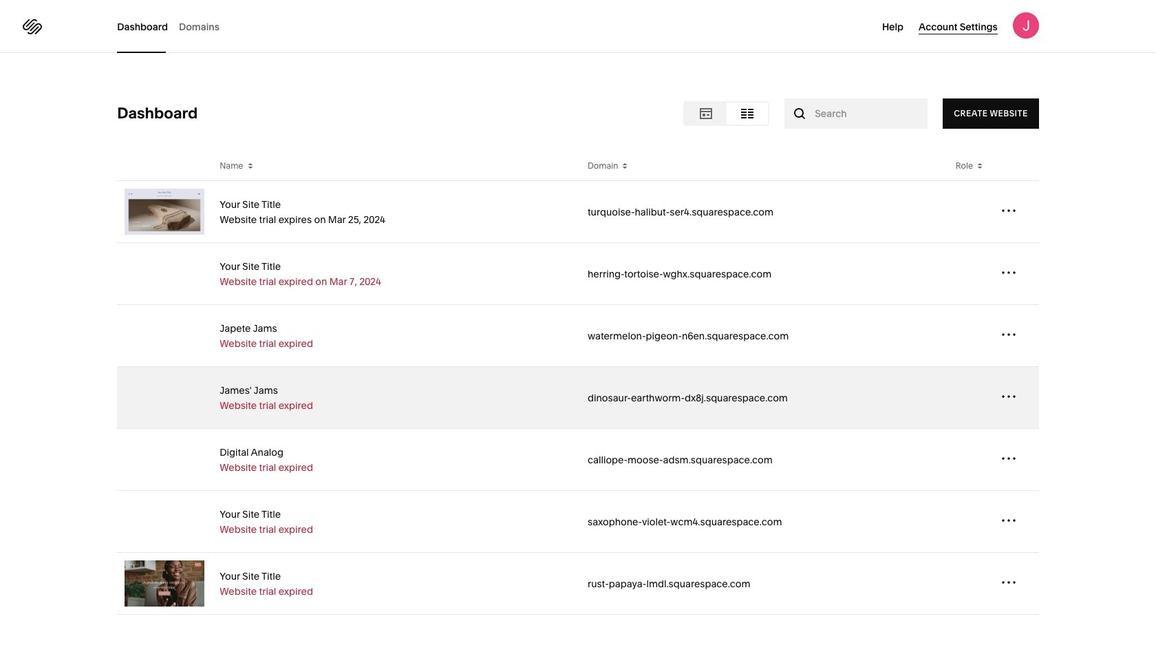 Task type: vqa. For each thing, say whether or not it's contained in the screenshot.
option
no



Task type: locate. For each thing, give the bounding box(es) containing it.
0 horizontal spatial tab list
[[117, 0, 231, 53]]

row
[[117, 152, 1040, 181], [117, 181, 1040, 243], [117, 243, 1040, 305], [117, 305, 1040, 367], [117, 367, 1040, 429], [117, 429, 1040, 491], [117, 491, 1040, 553], [117, 553, 1040, 615]]

Search field
[[816, 106, 898, 121]]

1 column header from the left
[[117, 152, 212, 180]]

column header
[[117, 152, 212, 180], [994, 152, 1040, 180]]

0 vertical spatial tab list
[[117, 0, 231, 53]]

0 horizontal spatial column header
[[117, 152, 212, 180]]

1 horizontal spatial column header
[[994, 152, 1040, 180]]

1 row from the top
[[117, 152, 1040, 181]]

2 row from the top
[[117, 181, 1040, 243]]

table
[[117, 152, 1040, 615]]

tab list
[[117, 0, 231, 53], [685, 103, 769, 125]]

row group
[[117, 181, 1040, 615]]

7 row from the top
[[117, 491, 1040, 553]]

1 horizontal spatial tab list
[[685, 103, 769, 125]]

cell
[[117, 243, 212, 304], [949, 243, 994, 304], [117, 305, 212, 366], [117, 367, 212, 428], [949, 367, 994, 428], [117, 491, 212, 552], [949, 491, 994, 552], [949, 553, 994, 614]]



Task type: describe. For each thing, give the bounding box(es) containing it.
8 row from the top
[[117, 553, 1040, 615]]

6 row from the top
[[117, 429, 1040, 491]]

5 row from the top
[[117, 367, 1040, 429]]

1 vertical spatial tab list
[[685, 103, 769, 125]]

2 column header from the left
[[994, 152, 1040, 180]]

3 row from the top
[[117, 243, 1040, 305]]

4 row from the top
[[117, 305, 1040, 367]]



